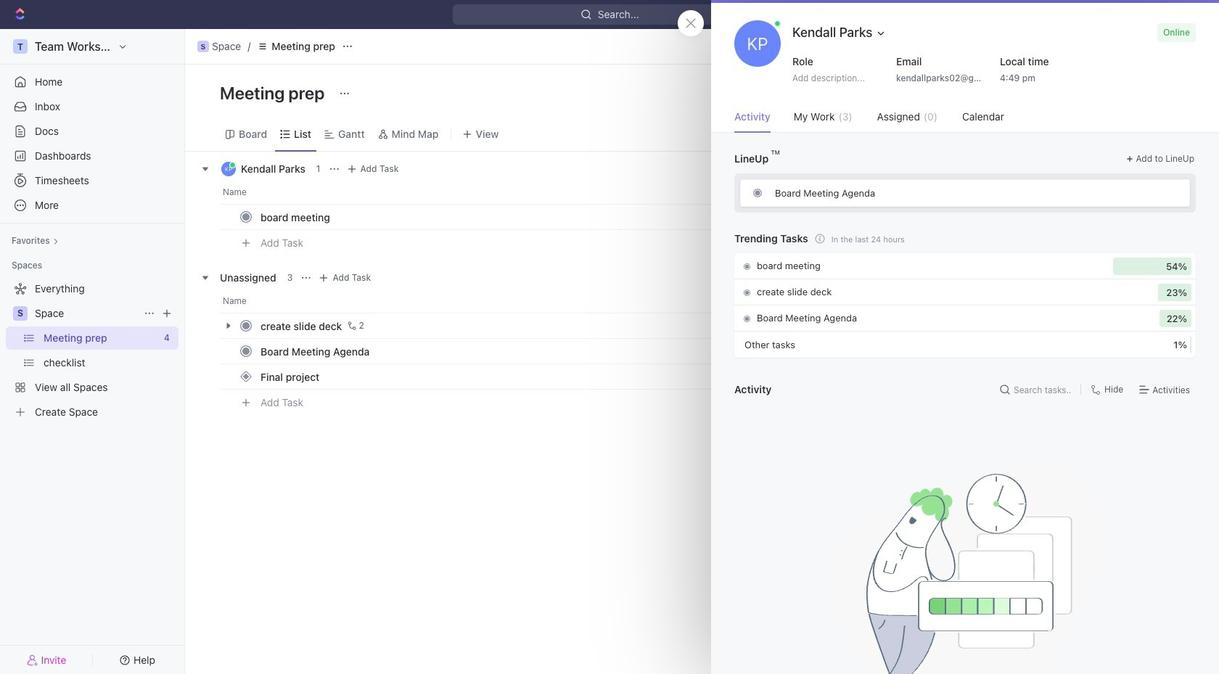 Task type: describe. For each thing, give the bounding box(es) containing it.
sidebar navigation
[[0, 29, 188, 675]]

team workspace, , element
[[13, 39, 28, 54]]



Task type: locate. For each thing, give the bounding box(es) containing it.
tree
[[6, 277, 179, 424]]

invite user image
[[27, 654, 38, 667]]

1 horizontal spatial space, , element
[[198, 41, 209, 52]]

1 vertical spatial space, , element
[[13, 306, 28, 321]]

0 vertical spatial space, , element
[[198, 41, 209, 52]]

Search tasks.. text field
[[1015, 379, 1076, 401]]

space, , element
[[198, 41, 209, 52], [13, 306, 28, 321]]

space, , element inside tree
[[13, 306, 28, 321]]

tree inside sidebar "navigation"
[[6, 277, 179, 424]]

0 horizontal spatial space, , element
[[13, 306, 28, 321]]



Task type: vqa. For each thing, say whether or not it's contained in the screenshot.
Google Sheets Google
no



